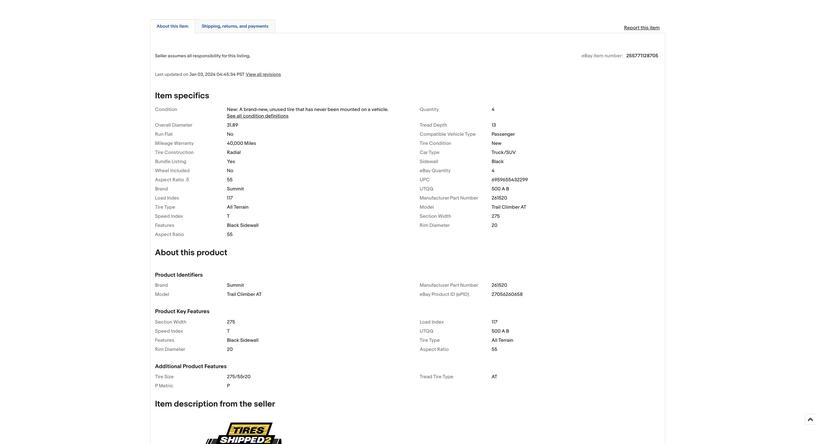 Task type: describe. For each thing, give the bounding box(es) containing it.
0 vertical spatial ratio
[[173, 177, 184, 183]]

about for about this product
[[155, 248, 179, 258]]

1 vertical spatial condition
[[429, 140, 452, 147]]

2024
[[205, 72, 216, 77]]

31.89
[[227, 122, 238, 128]]

1 vertical spatial 55
[[227, 232, 233, 238]]

compatible vehicle type
[[420, 131, 476, 137]]

0 vertical spatial 20
[[492, 222, 498, 229]]

been
[[328, 107, 339, 113]]

0 horizontal spatial rim diameter
[[155, 346, 185, 353]]

1 vertical spatial all
[[492, 337, 498, 343]]

revisions
[[263, 72, 281, 77]]

ebay for ebay quantity
[[420, 168, 431, 174]]

product
[[197, 248, 228, 258]]

this for about this item
[[171, 23, 178, 29]]

0 horizontal spatial model
[[155, 292, 169, 298]]

depth
[[434, 122, 447, 128]]

additional
[[155, 363, 182, 370]]

this for about this product
[[181, 248, 195, 258]]

p for p
[[227, 383, 230, 389]]

1 horizontal spatial section width
[[420, 213, 451, 220]]

miles
[[244, 140, 256, 147]]

0 vertical spatial all
[[227, 204, 233, 210]]

shipping, returns, and payments
[[202, 23, 269, 29]]

wheel
[[155, 168, 169, 174]]

0 horizontal spatial 117
[[227, 195, 233, 201]]

report
[[625, 25, 640, 31]]

item description from the seller
[[155, 399, 275, 409]]

definitions
[[265, 113, 289, 119]]

brand-
[[244, 107, 259, 113]]

product left key
[[155, 308, 176, 315]]

and
[[240, 23, 247, 29]]

brand for manufacturer part number
[[155, 282, 168, 289]]

(epid)
[[457, 292, 469, 298]]

2 vertical spatial at
[[492, 374, 498, 380]]

0 vertical spatial model
[[420, 204, 434, 210]]

0 horizontal spatial climber
[[237, 292, 255, 298]]

specifics
[[174, 91, 209, 101]]

black for rim diameter
[[227, 222, 239, 229]]

upc
[[420, 177, 430, 183]]

1 horizontal spatial terrain
[[499, 337, 514, 343]]

this right for
[[228, 53, 236, 59]]

manufacturer part number for 117
[[420, 195, 479, 201]]

03,
[[198, 72, 204, 77]]

1 vertical spatial at
[[256, 292, 262, 298]]

utqg for summit
[[420, 186, 434, 192]]

0 vertical spatial 55
[[227, 177, 233, 183]]

summit for manufacturer part number
[[227, 282, 244, 289]]

compatible
[[420, 131, 447, 137]]

bundle
[[155, 159, 171, 165]]

a inside new: a brand-new, unused tire that has never been mounted on a vehicle. see all condition definitions
[[239, 107, 243, 113]]

1 horizontal spatial climber
[[502, 204, 520, 210]]

last updated on jan 03, 2024 04:45:34 pst view all revisions
[[155, 72, 281, 77]]

0 horizontal spatial on
[[183, 72, 188, 77]]

new: a brand-new, unused tire that has never been mounted on a vehicle. see all condition definitions
[[227, 107, 389, 119]]

overall
[[155, 122, 171, 128]]

500 for t
[[492, 328, 501, 334]]

new:
[[227, 107, 238, 113]]

1 horizontal spatial load index
[[420, 319, 444, 325]]

tab list containing about this item
[[150, 18, 666, 33]]

new,
[[259, 107, 269, 113]]

for
[[222, 53, 227, 59]]

6959655432299
[[492, 177, 528, 183]]

car
[[420, 150, 428, 156]]

truck/suv
[[492, 150, 516, 156]]

included
[[170, 168, 190, 174]]

warranty
[[174, 140, 194, 147]]

sidewall for rim
[[240, 222, 259, 229]]

0 horizontal spatial tire type
[[155, 204, 175, 210]]

about this product
[[155, 248, 228, 258]]

vehicle
[[448, 131, 464, 137]]

run
[[155, 131, 164, 137]]

.5
[[185, 177, 189, 183]]

1 vertical spatial 275
[[227, 319, 235, 325]]

manufacturer part number for summit
[[420, 282, 479, 289]]

1 vertical spatial ratio
[[173, 232, 184, 238]]

0 vertical spatial aspect
[[155, 177, 171, 183]]

mileage warranty
[[155, 140, 194, 147]]

product key features
[[155, 308, 210, 315]]

item for about this item
[[179, 23, 189, 29]]

0 horizontal spatial load
[[155, 195, 166, 201]]

manufacturer for summit
[[420, 282, 449, 289]]

2 vertical spatial 55
[[492, 346, 498, 353]]

tread for tread depth
[[420, 122, 433, 128]]

from
[[220, 399, 238, 409]]

about this item button
[[157, 23, 189, 29]]

1 horizontal spatial all terrain
[[492, 337, 514, 343]]

1 vertical spatial all
[[257, 72, 262, 77]]

product left identifiers
[[155, 272, 176, 278]]

radial
[[227, 150, 241, 156]]

0 horizontal spatial all terrain
[[227, 204, 249, 210]]

last
[[155, 72, 164, 77]]

see
[[227, 113, 236, 119]]

unused
[[270, 107, 286, 113]]

item for item description from the seller
[[155, 399, 172, 409]]

tread for tread tire type
[[420, 374, 433, 380]]

the
[[240, 399, 252, 409]]

0 vertical spatial quantity
[[420, 107, 439, 113]]

1 vertical spatial aspect
[[155, 232, 171, 238]]

0 horizontal spatial 20
[[227, 346, 233, 353]]

number for summit
[[461, 282, 479, 289]]

a for summit
[[502, 186, 505, 192]]

assumes
[[168, 53, 186, 59]]

all inside new: a brand-new, unused tire that has never been mounted on a vehicle. see all condition definitions
[[237, 113, 242, 119]]

jan
[[189, 72, 197, 77]]

275/55r20
[[227, 374, 251, 380]]

black for tire type
[[227, 337, 239, 343]]

report this item link
[[621, 22, 663, 34]]

sidewall for tire
[[240, 337, 259, 343]]

seller assumes all responsibility for this listing.
[[155, 53, 251, 59]]

part for 117
[[451, 195, 459, 201]]

aspect ratio .5
[[155, 177, 189, 183]]

1 vertical spatial quantity
[[432, 168, 451, 174]]

0 horizontal spatial rim
[[155, 346, 164, 353]]

p for p metric
[[155, 383, 158, 389]]

seller
[[155, 53, 167, 59]]

flat
[[165, 131, 173, 137]]

0 vertical spatial rim
[[420, 222, 429, 229]]

item for item specifics
[[155, 91, 172, 101]]

1 vertical spatial aspect ratio
[[420, 346, 449, 353]]

this for report this item
[[641, 25, 649, 31]]

see all condition definitions link
[[227, 113, 289, 119]]

0 horizontal spatial section width
[[155, 319, 187, 325]]

wheel included
[[155, 168, 190, 174]]

40,000
[[227, 140, 243, 147]]

27056260658
[[492, 292, 523, 298]]

no for wheel included
[[227, 168, 234, 174]]

1 vertical spatial tire type
[[420, 337, 440, 343]]

tire
[[287, 107, 295, 113]]

1 horizontal spatial rim diameter
[[420, 222, 450, 229]]

speed index for utqg
[[155, 328, 183, 334]]

item for report this item
[[650, 25, 660, 31]]

ebay for ebay item number: 255771128705
[[582, 53, 593, 59]]

500 a b for summit
[[492, 186, 510, 192]]

2 vertical spatial aspect
[[420, 346, 436, 353]]

id
[[451, 292, 455, 298]]

tire condition
[[420, 140, 452, 147]]

run flat
[[155, 131, 173, 137]]

ebay quantity
[[420, 168, 451, 174]]

500 for summit
[[492, 186, 501, 192]]

1 horizontal spatial item
[[594, 53, 604, 59]]

description
[[174, 399, 218, 409]]

2 vertical spatial ratio
[[437, 346, 449, 353]]

0 horizontal spatial section
[[155, 319, 172, 325]]

b for summit
[[507, 186, 510, 192]]

on inside new: a brand-new, unused tire that has never been mounted on a vehicle. see all condition definitions
[[362, 107, 367, 113]]

diameter for aspect
[[165, 346, 185, 353]]

0 horizontal spatial width
[[173, 319, 187, 325]]

1 vertical spatial load
[[420, 319, 431, 325]]

about this item
[[157, 23, 189, 29]]

tire size
[[155, 374, 174, 380]]

13
[[492, 122, 496, 128]]

1 horizontal spatial 117
[[492, 319, 498, 325]]

product left id
[[432, 292, 450, 298]]



Task type: vqa. For each thing, say whether or not it's contained in the screenshot.


Task type: locate. For each thing, give the bounding box(es) containing it.
section width
[[420, 213, 451, 220], [155, 319, 187, 325]]

1 vertical spatial manufacturer part number
[[420, 282, 479, 289]]

1 speed index from the top
[[155, 213, 183, 220]]

item left the number:
[[594, 53, 604, 59]]

no for run flat
[[227, 131, 234, 137]]

1 vertical spatial climber
[[237, 292, 255, 298]]

index for manufacturer part number
[[167, 195, 179, 201]]

aspect ratio up about this product at the left bottom of the page
[[155, 232, 184, 238]]

listing.
[[237, 53, 251, 59]]

0 vertical spatial part
[[451, 195, 459, 201]]

item specifics
[[155, 91, 209, 101]]

0 vertical spatial section
[[420, 213, 437, 220]]

2 horizontal spatial at
[[521, 204, 527, 210]]

index
[[167, 195, 179, 201], [171, 213, 183, 220], [432, 319, 444, 325], [171, 328, 183, 334]]

1 horizontal spatial rim
[[420, 222, 429, 229]]

black sidewall for rim diameter
[[227, 222, 259, 229]]

view
[[246, 72, 256, 77]]

manufacturer for 117
[[420, 195, 449, 201]]

aspect ratio
[[155, 232, 184, 238], [420, 346, 449, 353]]

1 item from the top
[[155, 91, 172, 101]]

1 vertical spatial about
[[155, 248, 179, 258]]

0 vertical spatial summit
[[227, 186, 244, 192]]

0 vertical spatial rim diameter
[[420, 222, 450, 229]]

this up assumes on the left of the page
[[171, 23, 178, 29]]

black sidewall for tire type
[[227, 337, 259, 343]]

1 horizontal spatial trail climber at
[[492, 204, 527, 210]]

1 utqg from the top
[[420, 186, 434, 192]]

number:
[[605, 53, 624, 59]]

p metric
[[155, 383, 173, 389]]

t
[[227, 213, 230, 220], [227, 328, 230, 334]]

0 horizontal spatial terrain
[[234, 204, 249, 210]]

overall diameter
[[155, 122, 193, 128]]

model
[[420, 204, 434, 210], [155, 292, 169, 298]]

updated
[[165, 72, 182, 77]]

climber
[[502, 204, 520, 210], [237, 292, 255, 298]]

load index down 'aspect ratio .5'
[[155, 195, 179, 201]]

condition up overall
[[155, 107, 177, 113]]

1 speed from the top
[[155, 213, 170, 220]]

2 tread from the top
[[420, 374, 433, 380]]

1 vertical spatial utqg
[[420, 328, 434, 334]]

0 vertical spatial load
[[155, 195, 166, 201]]

brand down 'aspect ratio .5'
[[155, 186, 168, 192]]

additional product features
[[155, 363, 227, 370]]

number
[[461, 195, 479, 201], [461, 282, 479, 289]]

t for section width
[[227, 213, 230, 220]]

1 black sidewall from the top
[[227, 222, 259, 229]]

has
[[306, 107, 313, 113]]

key
[[177, 308, 186, 315]]

ratio up tread tire type
[[437, 346, 449, 353]]

0 vertical spatial section width
[[420, 213, 451, 220]]

brand for utqg
[[155, 186, 168, 192]]

shipping,
[[202, 23, 221, 29]]

new
[[492, 140, 502, 147]]

1 vertical spatial black
[[227, 222, 239, 229]]

1 manufacturer part number from the top
[[420, 195, 479, 201]]

0 vertical spatial utqg
[[420, 186, 434, 192]]

500 a b for t
[[492, 328, 510, 334]]

tab list
[[150, 18, 666, 33]]

1 4 from the top
[[492, 107, 495, 113]]

261520 up 27056260658 on the bottom right of page
[[492, 282, 508, 289]]

0 vertical spatial diameter
[[172, 122, 193, 128]]

about for about this item
[[157, 23, 170, 29]]

section
[[420, 213, 437, 220], [155, 319, 172, 325]]

0 horizontal spatial at
[[256, 292, 262, 298]]

1 manufacturer from the top
[[420, 195, 449, 201]]

1 vertical spatial trail climber at
[[227, 292, 262, 298]]

rim diameter
[[420, 222, 450, 229], [155, 346, 185, 353]]

item inside report this item link
[[650, 25, 660, 31]]

terrain
[[234, 204, 249, 210], [499, 337, 514, 343]]

2 p from the left
[[227, 383, 230, 389]]

1 vertical spatial section
[[155, 319, 172, 325]]

2 vertical spatial sidewall
[[240, 337, 259, 343]]

1 t from the top
[[227, 213, 230, 220]]

0 vertical spatial trail
[[492, 204, 501, 210]]

2 vertical spatial black
[[227, 337, 239, 343]]

2 500 a b from the top
[[492, 328, 510, 334]]

04:45:34
[[217, 72, 236, 77]]

4 for ebay quantity
[[492, 168, 495, 174]]

1 vertical spatial 261520
[[492, 282, 508, 289]]

this up identifiers
[[181, 248, 195, 258]]

speed index for section width
[[155, 213, 183, 220]]

1 vertical spatial 4
[[492, 168, 495, 174]]

all right assumes on the left of the page
[[187, 53, 192, 59]]

all
[[227, 204, 233, 210], [492, 337, 498, 343]]

brand down product identifiers
[[155, 282, 168, 289]]

2 horizontal spatial item
[[650, 25, 660, 31]]

a for t
[[502, 328, 505, 334]]

all right view
[[257, 72, 262, 77]]

1 brand from the top
[[155, 186, 168, 192]]

1 vertical spatial speed index
[[155, 328, 183, 334]]

item inside about this item button
[[179, 23, 189, 29]]

responsibility
[[193, 53, 221, 59]]

0 vertical spatial 500
[[492, 186, 501, 192]]

0 vertical spatial black
[[492, 159, 504, 165]]

0 vertical spatial load index
[[155, 195, 179, 201]]

p left metric
[[155, 383, 158, 389]]

1 vertical spatial summit
[[227, 282, 244, 289]]

report this item
[[625, 25, 660, 31]]

1 b from the top
[[507, 186, 510, 192]]

2 black sidewall from the top
[[227, 337, 259, 343]]

never
[[315, 107, 327, 113]]

manufacturer up ebay product id (epid)
[[420, 282, 449, 289]]

0 horizontal spatial trail
[[227, 292, 236, 298]]

about up seller
[[157, 23, 170, 29]]

tread
[[420, 122, 433, 128], [420, 374, 433, 380]]

1 vertical spatial rim
[[155, 346, 164, 353]]

1 vertical spatial black sidewall
[[227, 337, 259, 343]]

255771128705
[[627, 53, 659, 59]]

2 manufacturer part number from the top
[[420, 282, 479, 289]]

ebay up upc
[[420, 168, 431, 174]]

1 tread from the top
[[420, 122, 433, 128]]

1 horizontal spatial width
[[438, 213, 451, 220]]

0 vertical spatial sidewall
[[420, 159, 439, 165]]

item left shipping,
[[179, 23, 189, 29]]

2 no from the top
[[227, 168, 234, 174]]

2 brand from the top
[[155, 282, 168, 289]]

0 vertical spatial tread
[[420, 122, 433, 128]]

1 vertical spatial part
[[451, 282, 459, 289]]

identifiers
[[177, 272, 203, 278]]

1 horizontal spatial 275
[[492, 213, 500, 220]]

0 vertical spatial b
[[507, 186, 510, 192]]

black sidewall
[[227, 222, 259, 229], [227, 337, 259, 343]]

speed for utqg
[[155, 328, 170, 334]]

1 500 a b from the top
[[492, 186, 510, 192]]

payments
[[248, 23, 269, 29]]

ratio up about this product at the left bottom of the page
[[173, 232, 184, 238]]

load
[[155, 195, 166, 201], [420, 319, 431, 325]]

0 vertical spatial at
[[521, 204, 527, 210]]

quantity up tread depth
[[420, 107, 439, 113]]

product right additional at bottom
[[183, 363, 203, 370]]

utqg for t
[[420, 328, 434, 334]]

2 summit from the top
[[227, 282, 244, 289]]

0 horizontal spatial all
[[187, 53, 192, 59]]

1 vertical spatial trail
[[227, 292, 236, 298]]

1 261520 from the top
[[492, 195, 508, 201]]

part for summit
[[451, 282, 459, 289]]

item down last
[[155, 91, 172, 101]]

bundle listing
[[155, 159, 186, 165]]

ebay left id
[[420, 292, 431, 298]]

0 vertical spatial ebay
[[582, 53, 593, 59]]

0 vertical spatial 275
[[492, 213, 500, 220]]

model down product identifiers
[[155, 292, 169, 298]]

0 vertical spatial a
[[239, 107, 243, 113]]

1 horizontal spatial tire type
[[420, 337, 440, 343]]

0 vertical spatial 4
[[492, 107, 495, 113]]

1 p from the left
[[155, 383, 158, 389]]

tread tire type
[[420, 374, 454, 380]]

275
[[492, 213, 500, 220], [227, 319, 235, 325]]

quantity down car type
[[432, 168, 451, 174]]

1 horizontal spatial p
[[227, 383, 230, 389]]

t for utqg
[[227, 328, 230, 334]]

1 vertical spatial item
[[155, 399, 172, 409]]

product identifiers
[[155, 272, 203, 278]]

condition down compatible
[[429, 140, 452, 147]]

aspect ratio up tread tire type
[[420, 346, 449, 353]]

on left jan
[[183, 72, 188, 77]]

2 b from the top
[[507, 328, 510, 334]]

2 500 from the top
[[492, 328, 501, 334]]

speed index
[[155, 213, 183, 220], [155, 328, 183, 334]]

metric
[[159, 383, 173, 389]]

0 vertical spatial speed index
[[155, 213, 183, 220]]

1 vertical spatial 117
[[492, 319, 498, 325]]

1 vertical spatial width
[[173, 319, 187, 325]]

0 vertical spatial 117
[[227, 195, 233, 201]]

2 utqg from the top
[[420, 328, 434, 334]]

construction
[[165, 150, 194, 156]]

brand
[[155, 186, 168, 192], [155, 282, 168, 289]]

0 vertical spatial number
[[461, 195, 479, 201]]

ebay product id (epid)
[[420, 292, 469, 298]]

tread depth
[[420, 122, 447, 128]]

0 vertical spatial trail climber at
[[492, 204, 527, 210]]

1 no from the top
[[227, 131, 234, 137]]

1 vertical spatial terrain
[[499, 337, 514, 343]]

1 vertical spatial t
[[227, 328, 230, 334]]

all right see
[[237, 113, 242, 119]]

ebay left the number:
[[582, 53, 593, 59]]

no down '31.89'
[[227, 131, 234, 137]]

view all revisions link
[[245, 71, 281, 78]]

0 horizontal spatial p
[[155, 383, 158, 389]]

0 vertical spatial terrain
[[234, 204, 249, 210]]

2 item from the top
[[155, 399, 172, 409]]

2 vertical spatial all
[[237, 113, 242, 119]]

2 vertical spatial ebay
[[420, 292, 431, 298]]

yes
[[227, 159, 235, 165]]

2 speed index from the top
[[155, 328, 183, 334]]

trail climber at
[[492, 204, 527, 210], [227, 292, 262, 298]]

4 up 13
[[492, 107, 495, 113]]

listing
[[172, 159, 186, 165]]

item right report
[[650, 25, 660, 31]]

ebay for ebay product id (epid)
[[420, 292, 431, 298]]

item
[[179, 23, 189, 29], [650, 25, 660, 31], [594, 53, 604, 59]]

0 horizontal spatial aspect ratio
[[155, 232, 184, 238]]

manufacturer part number down upc
[[420, 195, 479, 201]]

0 vertical spatial all terrain
[[227, 204, 249, 210]]

1 vertical spatial b
[[507, 328, 510, 334]]

1 vertical spatial tread
[[420, 374, 433, 380]]

all terrain
[[227, 204, 249, 210], [492, 337, 514, 343]]

1 vertical spatial brand
[[155, 282, 168, 289]]

ratio
[[173, 177, 184, 183], [173, 232, 184, 238], [437, 346, 449, 353]]

sidewall
[[420, 159, 439, 165], [240, 222, 259, 229], [240, 337, 259, 343]]

about inside button
[[157, 23, 170, 29]]

manufacturer down upc
[[420, 195, 449, 201]]

117
[[227, 195, 233, 201], [492, 319, 498, 325]]

manufacturer part number
[[420, 195, 479, 201], [420, 282, 479, 289]]

0 vertical spatial speed
[[155, 213, 170, 220]]

diameter
[[172, 122, 193, 128], [430, 222, 450, 229], [165, 346, 185, 353]]

0 vertical spatial item
[[155, 91, 172, 101]]

0 horizontal spatial condition
[[155, 107, 177, 113]]

b for t
[[507, 328, 510, 334]]

1 horizontal spatial at
[[492, 374, 498, 380]]

1 vertical spatial diameter
[[430, 222, 450, 229]]

mileage
[[155, 140, 173, 147]]

0 vertical spatial condition
[[155, 107, 177, 113]]

model down upc
[[420, 204, 434, 210]]

40,000 miles
[[227, 140, 256, 147]]

diameter for tread
[[172, 122, 193, 128]]

mounted
[[340, 107, 360, 113]]

261520 for summit
[[492, 282, 508, 289]]

4 for quantity
[[492, 107, 495, 113]]

a
[[368, 107, 371, 113]]

2 manufacturer from the top
[[420, 282, 449, 289]]

2 part from the top
[[451, 282, 459, 289]]

returns,
[[222, 23, 238, 29]]

1 part from the top
[[451, 195, 459, 201]]

261520 down 6959655432299
[[492, 195, 508, 201]]

1 vertical spatial section width
[[155, 319, 187, 325]]

load index
[[155, 195, 179, 201], [420, 319, 444, 325]]

0 horizontal spatial load index
[[155, 195, 179, 201]]

ratio left .5
[[173, 177, 184, 183]]

that
[[296, 107, 305, 113]]

2 vertical spatial a
[[502, 328, 505, 334]]

1 vertical spatial 20
[[227, 346, 233, 353]]

2 t from the top
[[227, 328, 230, 334]]

tire construction
[[155, 150, 194, 156]]

0 vertical spatial brand
[[155, 186, 168, 192]]

about up product identifiers
[[155, 248, 179, 258]]

index for utqg
[[171, 328, 183, 334]]

this inside button
[[171, 23, 178, 29]]

no down "yes"
[[227, 168, 234, 174]]

load index down ebay product id (epid)
[[420, 319, 444, 325]]

rim
[[420, 222, 429, 229], [155, 346, 164, 353]]

1 500 from the top
[[492, 186, 501, 192]]

on left a
[[362, 107, 367, 113]]

2 261520 from the top
[[492, 282, 508, 289]]

4 up 6959655432299
[[492, 168, 495, 174]]

summit for utqg
[[227, 186, 244, 192]]

summit
[[227, 186, 244, 192], [227, 282, 244, 289]]

speed for section width
[[155, 213, 170, 220]]

0 vertical spatial all
[[187, 53, 192, 59]]

2 4 from the top
[[492, 168, 495, 174]]

number for 117
[[461, 195, 479, 201]]

2 speed from the top
[[155, 328, 170, 334]]

size
[[165, 374, 174, 380]]

ebay item number: 255771128705
[[582, 53, 659, 59]]

seller
[[254, 399, 275, 409]]

manufacturer part number up id
[[420, 282, 479, 289]]

condition
[[243, 113, 264, 119]]

product
[[155, 272, 176, 278], [432, 292, 450, 298], [155, 308, 176, 315], [183, 363, 203, 370]]

1 number from the top
[[461, 195, 479, 201]]

2 number from the top
[[461, 282, 479, 289]]

item down p metric
[[155, 399, 172, 409]]

1 summit from the top
[[227, 186, 244, 192]]

index for section width
[[171, 213, 183, 220]]

0 vertical spatial width
[[438, 213, 451, 220]]

this right report
[[641, 25, 649, 31]]

261520 for 117
[[492, 195, 508, 201]]

p down 275/55r20
[[227, 383, 230, 389]]



